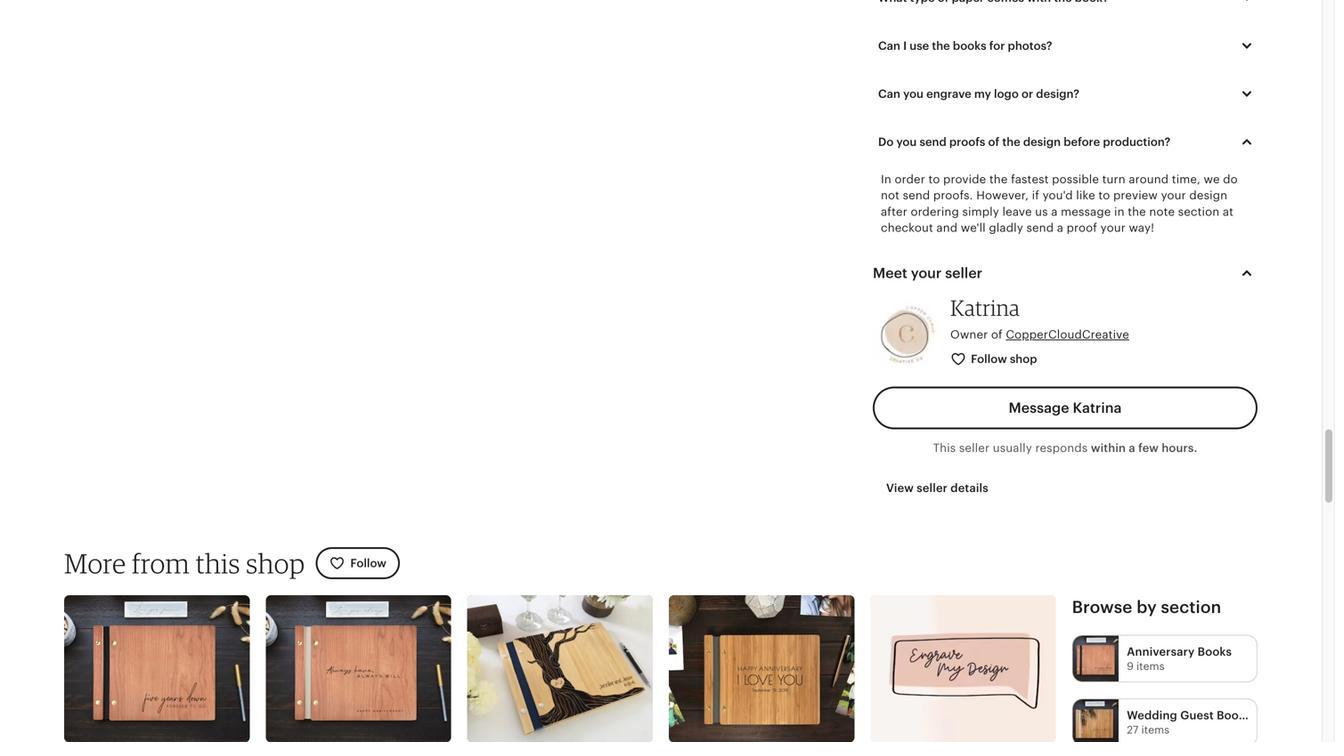 Task type: describe. For each thing, give the bounding box(es) containing it.
follow button
[[316, 548, 400, 580]]

proofs.
[[933, 189, 973, 202]]

0 vertical spatial to
[[929, 173, 940, 186]]

at
[[1223, 205, 1234, 219]]

this
[[196, 547, 240, 580]]

1 horizontal spatial to
[[1099, 189, 1110, 202]]

guest
[[1180, 710, 1214, 723]]

by
[[1137, 598, 1157, 617]]

9
[[1127, 661, 1134, 673]]

not
[[881, 189, 900, 202]]

owner
[[950, 328, 988, 342]]

1 vertical spatial a
[[1057, 221, 1064, 235]]

production?
[[1103, 135, 1171, 149]]

can you engrave my logo or design?
[[878, 87, 1080, 101]]

this seller usually responds within a few hours.
[[933, 442, 1198, 455]]

the up however,
[[990, 173, 1008, 186]]

seller inside dropdown button
[[945, 266, 983, 282]]

of inside katrina owner of coppercloudcreative
[[991, 328, 1003, 342]]

gladly
[[989, 221, 1023, 235]]

time,
[[1172, 173, 1201, 186]]

in
[[881, 173, 892, 186]]

coppercloudcreative link
[[1006, 328, 1129, 342]]

proofs
[[949, 135, 985, 149]]

from
[[132, 547, 190, 580]]

this
[[933, 442, 956, 455]]

fastest
[[1011, 173, 1049, 186]]

and
[[937, 221, 958, 235]]

katrina image
[[873, 300, 940, 367]]

use
[[910, 39, 929, 52]]

seller for usually
[[959, 442, 990, 455]]

we
[[1204, 173, 1220, 186]]

my
[[974, 87, 991, 101]]

leave
[[1003, 205, 1032, 219]]

i
[[903, 39, 907, 52]]

books inside anniversary books 9 items
[[1198, 646, 1232, 659]]

photos?
[[1008, 39, 1052, 52]]

you for do
[[896, 135, 917, 149]]

meet your seller
[[873, 266, 983, 282]]

do
[[878, 135, 894, 149]]

like
[[1076, 189, 1095, 202]]

message
[[1009, 400, 1069, 416]]

design inside the in order to provide the fastest possible turn around time, we do not send proofs. however, if you'd like to preview your design after ordering simply leave us a message in the note section at checkout and we'll gladly send a proof your way!
[[1190, 189, 1228, 202]]

0 vertical spatial your
[[1161, 189, 1186, 202]]

can i use the books for photos?
[[878, 39, 1052, 52]]

seller for details
[[917, 482, 948, 495]]

within
[[1091, 442, 1126, 455]]

see more listings in the anniversary books section image
[[1073, 637, 1119, 683]]

follow shop
[[971, 353, 1037, 366]]

few
[[1138, 442, 1159, 455]]

shop inside button
[[1010, 353, 1037, 366]]

section inside the in order to provide the fastest possible turn around time, we do not send proofs. however, if you'd like to preview your design after ordering simply leave us a message in the note section at checkout and we'll gladly send a proof your way!
[[1178, 205, 1220, 219]]

katrina owner of coppercloudcreative
[[950, 295, 1129, 342]]

meet your seller button
[[857, 252, 1274, 295]]

the right use
[[932, 39, 950, 52]]

in order to provide the fastest possible turn around time, we do not send proofs. however, if you'd like to preview your design after ordering simply leave us a message in the note section at checkout and we'll gladly send a proof your way!
[[881, 173, 1238, 235]]

coppercloudcreative
[[1006, 328, 1129, 342]]

can for can i use the books for photos?
[[878, 39, 901, 52]]

hours.
[[1162, 442, 1198, 455]]

27
[[1127, 725, 1139, 737]]

katrina inside katrina owner of coppercloudcreative
[[950, 295, 1020, 321]]

can you engrave my logo or design? button
[[865, 75, 1271, 113]]

of inside do you send proofs of the design before production? dropdown button
[[988, 135, 1000, 149]]

however,
[[976, 189, 1029, 202]]



Task type: locate. For each thing, give the bounding box(es) containing it.
seller right view
[[917, 482, 948, 495]]

possible
[[1052, 173, 1099, 186]]

katrina inside message katrina button
[[1073, 400, 1122, 416]]

message katrina
[[1009, 400, 1122, 416]]

or
[[1022, 87, 1033, 101]]

0 vertical spatial send
[[920, 135, 947, 149]]

books right guest
[[1217, 710, 1251, 723]]

details
[[951, 482, 989, 495]]

0 horizontal spatial follow
[[350, 557, 386, 570]]

design down we
[[1190, 189, 1228, 202]]

can
[[878, 39, 901, 52], [878, 87, 901, 101]]

us
[[1035, 205, 1048, 219]]

engrave
[[926, 87, 972, 101]]

0 vertical spatial section
[[1178, 205, 1220, 219]]

0 horizontal spatial your
[[911, 266, 942, 282]]

seller
[[945, 266, 983, 282], [959, 442, 990, 455], [917, 482, 948, 495]]

katrina
[[950, 295, 1020, 321], [1073, 400, 1122, 416]]

items
[[1137, 661, 1165, 673], [1142, 725, 1170, 737]]

provide
[[943, 173, 986, 186]]

can inside dropdown button
[[878, 39, 901, 52]]

anniversary scrapbook album paper 1st anniversary gift for couple | always have, always will image
[[266, 596, 451, 743]]

send
[[920, 135, 947, 149], [903, 189, 930, 202], [1027, 221, 1054, 235]]

0 vertical spatial items
[[1137, 661, 1165, 673]]

1 vertical spatial seller
[[959, 442, 990, 455]]

checkout
[[881, 221, 933, 235]]

1 vertical spatial shop
[[246, 547, 305, 580]]

0 horizontal spatial shop
[[246, 547, 305, 580]]

your right meet
[[911, 266, 942, 282]]

0 vertical spatial shop
[[1010, 353, 1037, 366]]

2 vertical spatial send
[[1027, 221, 1054, 235]]

the down preview
[[1128, 205, 1146, 219]]

simply
[[962, 205, 999, 219]]

seller down we'll
[[945, 266, 983, 282]]

0 vertical spatial of
[[988, 135, 1000, 149]]

the
[[932, 39, 950, 52], [1002, 135, 1021, 149], [990, 173, 1008, 186], [1128, 205, 1146, 219]]

follow for follow shop
[[971, 353, 1007, 366]]

5th anniversary scrapbook gift |  fifth wood anniversary gift | five years down forever to go | wood anniversary ideas image
[[64, 596, 250, 743]]

for
[[989, 39, 1005, 52]]

0 vertical spatial books
[[1198, 646, 1232, 659]]

usually
[[993, 442, 1032, 455]]

5th anniversary album, wedding anniversary journal, bamboo album, personalized scrapbook, wood wedding anniversary ideas, anniversary book image
[[669, 596, 855, 743]]

more
[[64, 547, 126, 580]]

1 vertical spatial section
[[1161, 598, 1222, 617]]

note
[[1149, 205, 1175, 219]]

shop right this
[[246, 547, 305, 580]]

in
[[1114, 205, 1125, 219]]

do
[[1223, 173, 1238, 186]]

your
[[1161, 189, 1186, 202], [1101, 221, 1126, 235], [911, 266, 942, 282]]

design up fastest
[[1023, 135, 1061, 149]]

send inside dropdown button
[[920, 135, 947, 149]]

more from this shop
[[64, 547, 305, 580]]

we'll
[[961, 221, 986, 235]]

send left proofs
[[920, 135, 947, 149]]

books inside wedding guest books 27 items
[[1217, 710, 1251, 723]]

turn
[[1102, 173, 1126, 186]]

1 vertical spatial send
[[903, 189, 930, 202]]

your up the note
[[1161, 189, 1186, 202]]

wedding guest books 27 items
[[1127, 710, 1251, 737]]

anniversary books 9 items
[[1127, 646, 1232, 673]]

1 horizontal spatial your
[[1101, 221, 1126, 235]]

1 horizontal spatial katrina
[[1073, 400, 1122, 416]]

you left engrave
[[903, 87, 924, 101]]

do you send proofs of the design before production? button
[[865, 123, 1271, 161]]

you right do
[[896, 135, 917, 149]]

if
[[1032, 189, 1040, 202]]

1 vertical spatial follow
[[350, 557, 386, 570]]

0 vertical spatial follow
[[971, 353, 1007, 366]]

1 vertical spatial books
[[1217, 710, 1251, 723]]

2 vertical spatial your
[[911, 266, 942, 282]]

of right proofs
[[988, 135, 1000, 149]]

to
[[929, 173, 940, 186], [1099, 189, 1110, 202]]

1 vertical spatial you
[[896, 135, 917, 149]]

do you send proofs of the design before production?
[[878, 135, 1171, 149]]

of up "follow shop" button
[[991, 328, 1003, 342]]

can up do
[[878, 87, 901, 101]]

you'd
[[1043, 189, 1073, 202]]

before
[[1064, 135, 1100, 149]]

your down in
[[1101, 221, 1126, 235]]

message
[[1061, 205, 1111, 219]]

0 vertical spatial design
[[1023, 135, 1061, 149]]

preview
[[1113, 189, 1158, 202]]

can for can you engrave my logo or design?
[[878, 87, 901, 101]]

2 horizontal spatial your
[[1161, 189, 1186, 202]]

you inside dropdown button
[[896, 135, 917, 149]]

anniversary scrapbook, 5th anniversary gift, first anniversary present, wedding keepsake, wedding gift, custom gift, family tree photo book image
[[467, 596, 653, 743]]

you inside dropdown button
[[903, 87, 924, 101]]

katrina up owner
[[950, 295, 1020, 321]]

section left at
[[1178, 205, 1220, 219]]

items inside anniversary books 9 items
[[1137, 661, 1165, 673]]

the up fastest
[[1002, 135, 1021, 149]]

1 vertical spatial design
[[1190, 189, 1228, 202]]

proof
[[1067, 221, 1097, 235]]

2 can from the top
[[878, 87, 901, 101]]

send down 'us'
[[1027, 221, 1054, 235]]

2 vertical spatial a
[[1129, 442, 1136, 455]]

0 vertical spatial katrina
[[950, 295, 1020, 321]]

section
[[1178, 205, 1220, 219], [1161, 598, 1222, 617]]

items inside wedding guest books 27 items
[[1142, 725, 1170, 737]]

view seller details link
[[873, 473, 1002, 505]]

1 vertical spatial items
[[1142, 725, 1170, 737]]

1 horizontal spatial follow
[[971, 353, 1007, 366]]

1 horizontal spatial shop
[[1010, 353, 1037, 366]]

1 vertical spatial katrina
[[1073, 400, 1122, 416]]

way!
[[1129, 221, 1155, 235]]

items down "anniversary"
[[1137, 661, 1165, 673]]

can inside dropdown button
[[878, 87, 901, 101]]

0 horizontal spatial to
[[929, 173, 940, 186]]

to right the order
[[929, 173, 940, 186]]

books
[[953, 39, 987, 52]]

0 horizontal spatial design
[[1023, 135, 1061, 149]]

books
[[1198, 646, 1232, 659], [1217, 710, 1251, 723]]

1 vertical spatial your
[[1101, 221, 1126, 235]]

your inside meet your seller dropdown button
[[911, 266, 942, 282]]

you for can
[[903, 87, 924, 101]]

shop down katrina owner of coppercloudcreative
[[1010, 353, 1037, 366]]

0 horizontal spatial katrina
[[950, 295, 1020, 321]]

to right like
[[1099, 189, 1110, 202]]

0 vertical spatial you
[[903, 87, 924, 101]]

0 vertical spatial can
[[878, 39, 901, 52]]

seller right this
[[959, 442, 990, 455]]

ordering
[[911, 205, 959, 219]]

follow for follow
[[350, 557, 386, 570]]

a left proof
[[1057, 221, 1064, 235]]

meet
[[873, 266, 908, 282]]

1 vertical spatial of
[[991, 328, 1003, 342]]

a right 'us'
[[1051, 205, 1058, 219]]

0 vertical spatial a
[[1051, 205, 1058, 219]]

view
[[886, 482, 914, 495]]

follow inside follow button
[[350, 557, 386, 570]]

items down wedding in the bottom of the page
[[1142, 725, 1170, 737]]

follow
[[971, 353, 1007, 366], [350, 557, 386, 570]]

you
[[903, 87, 924, 101], [896, 135, 917, 149]]

2 vertical spatial seller
[[917, 482, 948, 495]]

see more listings in the wedding guest books section image
[[1073, 700, 1119, 743]]

design inside dropdown button
[[1023, 135, 1061, 149]]

message katrina button
[[873, 387, 1258, 430]]

around
[[1129, 173, 1169, 186]]

after
[[881, 205, 908, 219]]

wedding
[[1127, 710, 1178, 723]]

design
[[1023, 135, 1061, 149], [1190, 189, 1228, 202]]

a
[[1051, 205, 1058, 219], [1057, 221, 1064, 235], [1129, 442, 1136, 455]]

design?
[[1036, 87, 1080, 101]]

1 vertical spatial to
[[1099, 189, 1110, 202]]

can left i
[[878, 39, 901, 52]]

1 can from the top
[[878, 39, 901, 52]]

engrave my logo upgrade image
[[871, 596, 1056, 743]]

logo
[[994, 87, 1019, 101]]

section right by
[[1161, 598, 1222, 617]]

order
[[895, 173, 925, 186]]

books right "anniversary"
[[1198, 646, 1232, 659]]

of
[[988, 135, 1000, 149], [991, 328, 1003, 342]]

a left few
[[1129, 442, 1136, 455]]

responds
[[1035, 442, 1088, 455]]

follow shop button
[[937, 343, 1052, 376]]

anniversary
[[1127, 646, 1195, 659]]

follow inside "follow shop" button
[[971, 353, 1007, 366]]

view seller details
[[886, 482, 989, 495]]

katrina up within
[[1073, 400, 1122, 416]]

send down the order
[[903, 189, 930, 202]]

can i use the books for photos? button
[[865, 27, 1271, 65]]

1 vertical spatial can
[[878, 87, 901, 101]]

browse by section
[[1072, 598, 1222, 617]]

browse
[[1072, 598, 1133, 617]]

1 horizontal spatial design
[[1190, 189, 1228, 202]]

0 vertical spatial seller
[[945, 266, 983, 282]]



Task type: vqa. For each thing, say whether or not it's contained in the screenshot.
seller to the middle
yes



